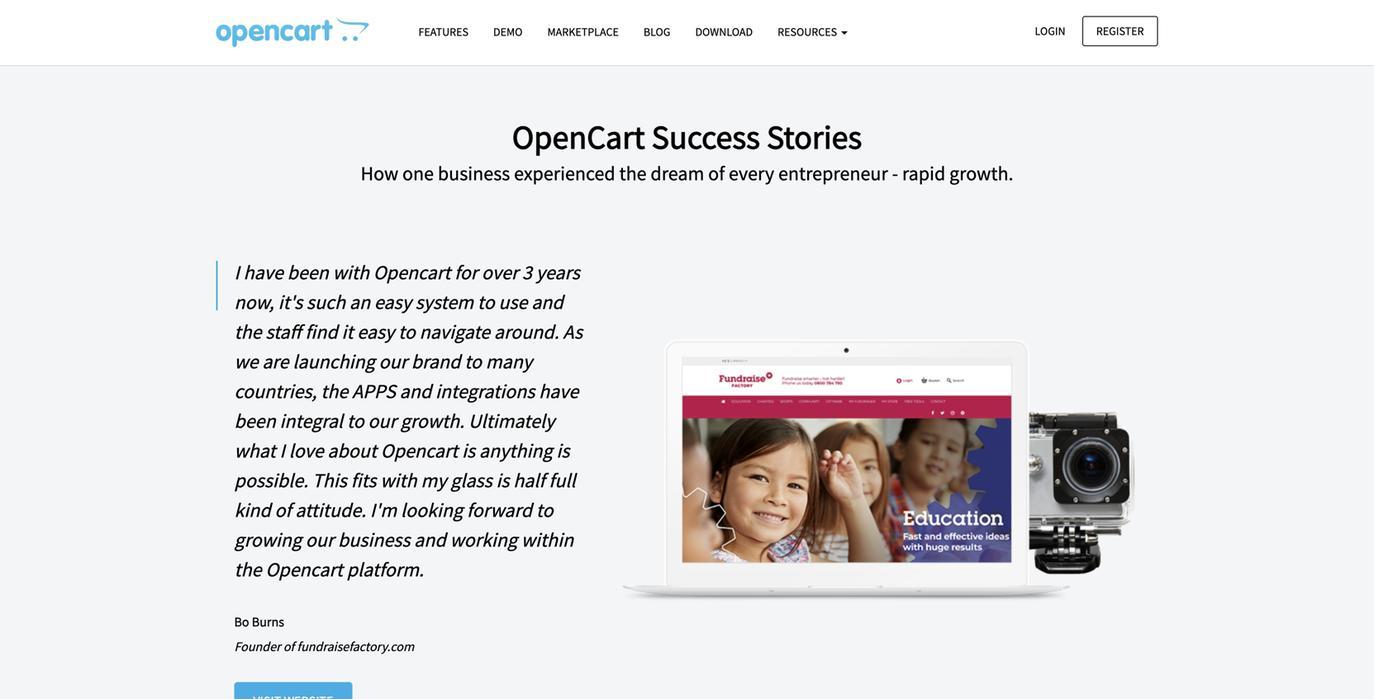 Task type: locate. For each thing, give the bounding box(es) containing it.
what
[[234, 439, 276, 463]]

and down looking
[[414, 528, 446, 553]]

love
[[289, 439, 324, 463]]

have up ultimately
[[539, 379, 579, 404]]

0 vertical spatial of
[[708, 161, 725, 186]]

and down "brand"
[[400, 379, 432, 404]]

is
[[462, 439, 475, 463], [556, 439, 570, 463], [496, 468, 509, 493]]

with up an
[[333, 260, 369, 285]]

0 vertical spatial business
[[438, 161, 510, 186]]

0 vertical spatial been
[[287, 260, 329, 285]]

been
[[287, 260, 329, 285], [234, 409, 276, 434]]

i
[[234, 260, 239, 285], [280, 439, 285, 463]]

1 vertical spatial with
[[380, 468, 417, 493]]

been up 'it's'
[[287, 260, 329, 285]]

find
[[305, 320, 338, 344]]

as
[[563, 320, 583, 344]]

opencart
[[373, 260, 451, 285], [381, 439, 458, 463], [266, 558, 343, 582]]

growth. right rapid
[[949, 161, 1014, 186]]

business inside opencart success stories how one business experienced the dream of every entrepreneur - rapid growth.
[[438, 161, 510, 186]]

to left use
[[477, 290, 495, 315]]

working
[[450, 528, 517, 553]]

with up i'm
[[380, 468, 417, 493]]

1 horizontal spatial business
[[438, 161, 510, 186]]

1 horizontal spatial been
[[287, 260, 329, 285]]

been up what
[[234, 409, 276, 434]]

0 horizontal spatial been
[[234, 409, 276, 434]]

attitude.
[[295, 498, 366, 523]]

full
[[549, 468, 576, 493]]

the left dream
[[619, 161, 647, 186]]

1 vertical spatial of
[[275, 498, 291, 523]]

1 horizontal spatial is
[[496, 468, 509, 493]]

fundraisefactory.com
[[297, 639, 414, 656]]

to
[[477, 290, 495, 315], [398, 320, 415, 344], [464, 349, 482, 374], [347, 409, 364, 434], [536, 498, 553, 523]]

easy right 'it'
[[357, 320, 394, 344]]

and down years
[[531, 290, 563, 315]]

login link
[[1021, 16, 1080, 46]]

opencart up my
[[381, 439, 458, 463]]

to up 'within'
[[536, 498, 553, 523]]

0 horizontal spatial with
[[333, 260, 369, 285]]

growth.
[[949, 161, 1014, 186], [400, 409, 464, 434]]

the
[[619, 161, 647, 186], [234, 320, 262, 344], [321, 379, 348, 404], [234, 558, 262, 582]]

of right founder
[[283, 639, 294, 656]]

how
[[361, 161, 398, 186]]

growth. up my
[[400, 409, 464, 434]]

of
[[708, 161, 725, 186], [275, 498, 291, 523], [283, 639, 294, 656]]

apps
[[352, 379, 396, 404]]

and
[[531, 290, 563, 315], [400, 379, 432, 404], [414, 528, 446, 553]]

i up now,
[[234, 260, 239, 285]]

it
[[342, 320, 353, 344]]

demo link
[[481, 17, 535, 46]]

is left 'half' at the bottom of page
[[496, 468, 509, 493]]

our up the apps
[[379, 349, 407, 374]]

the up we
[[234, 320, 262, 344]]

our down attitude.
[[306, 528, 334, 553]]

1 horizontal spatial growth.
[[949, 161, 1014, 186]]

login
[[1035, 24, 1066, 38]]

integral
[[280, 409, 343, 434]]

-
[[892, 161, 898, 186]]

1 vertical spatial i
[[280, 439, 285, 463]]

easy
[[374, 290, 411, 315], [357, 320, 394, 344]]

about
[[328, 439, 377, 463]]

2 vertical spatial our
[[306, 528, 334, 553]]

is up full
[[556, 439, 570, 463]]

are
[[262, 349, 289, 374]]

with
[[333, 260, 369, 285], [380, 468, 417, 493]]

our down the apps
[[368, 409, 396, 434]]

integrations
[[435, 379, 535, 404]]

blog
[[644, 24, 671, 39]]

entrepreneur
[[778, 161, 888, 186]]

growth. inside opencart success stories how one business experienced the dream of every entrepreneur - rapid growth.
[[949, 161, 1014, 186]]

opencart up system
[[373, 260, 451, 285]]

success
[[652, 116, 760, 158]]

ultimately
[[468, 409, 555, 434]]

business
[[438, 161, 510, 186], [338, 528, 410, 553]]

0 horizontal spatial have
[[243, 260, 283, 285]]

marketplace link
[[535, 17, 631, 46]]

bo burns
[[234, 614, 284, 631]]

many
[[486, 349, 532, 374]]

to up integrations in the bottom left of the page
[[464, 349, 482, 374]]

2 vertical spatial and
[[414, 528, 446, 553]]

opencart down growing
[[266, 558, 343, 582]]

business down i'm
[[338, 528, 410, 553]]

around.
[[494, 320, 559, 344]]

growing
[[234, 528, 302, 553]]

have
[[243, 260, 283, 285], [539, 379, 579, 404]]

i left 'love' at the left bottom
[[280, 439, 285, 463]]

of right kind
[[275, 498, 291, 523]]

1 vertical spatial business
[[338, 528, 410, 553]]

0 horizontal spatial i
[[234, 260, 239, 285]]

opencart success stories how one business experienced the dream of every entrepreneur - rapid growth.
[[361, 116, 1014, 186]]

1 vertical spatial growth.
[[400, 409, 464, 434]]

is up glass
[[462, 439, 475, 463]]

have up now,
[[243, 260, 283, 285]]

for
[[454, 260, 478, 285]]

0 horizontal spatial business
[[338, 528, 410, 553]]

0 horizontal spatial is
[[462, 439, 475, 463]]

experienced
[[514, 161, 615, 186]]

easy right an
[[374, 290, 411, 315]]

use
[[499, 290, 528, 315]]

1 horizontal spatial have
[[539, 379, 579, 404]]

1 vertical spatial and
[[400, 379, 432, 404]]

such
[[307, 290, 345, 315]]

business right one
[[438, 161, 510, 186]]

opencart
[[512, 116, 645, 158]]

half
[[513, 468, 545, 493]]

0 horizontal spatial growth.
[[400, 409, 464, 434]]

1 horizontal spatial with
[[380, 468, 417, 493]]

0 vertical spatial with
[[333, 260, 369, 285]]

our
[[379, 349, 407, 374], [368, 409, 396, 434], [306, 528, 334, 553]]

of left 'every'
[[708, 161, 725, 186]]

0 vertical spatial growth.
[[949, 161, 1014, 186]]

platform.
[[347, 558, 424, 582]]

business inside i have been with opencart for over 3 years now, it's such an easy system to use and the staff find it easy to navigate around. as we are launching our brand to many countries, the apps and integrations have been integral to our growth. ultimately what i love about opencart is anything is possible. this fits with my glass is half full kind of attitude. i'm looking forward to growing our business and working within the opencart platform.
[[338, 528, 410, 553]]

over
[[482, 260, 518, 285]]

the down launching
[[321, 379, 348, 404]]

looking
[[401, 498, 463, 523]]

0 vertical spatial easy
[[374, 290, 411, 315]]

1 vertical spatial our
[[368, 409, 396, 434]]



Task type: describe. For each thing, give the bounding box(es) containing it.
1 vertical spatial easy
[[357, 320, 394, 344]]

the inside opencart success stories how one business experienced the dream of every entrepreneur - rapid growth.
[[619, 161, 647, 186]]

of inside opencart success stories how one business experienced the dream of every entrepreneur - rapid growth.
[[708, 161, 725, 186]]

this
[[312, 468, 347, 493]]

staff
[[266, 320, 301, 344]]

3
[[522, 260, 532, 285]]

marketplace
[[547, 24, 619, 39]]

download link
[[683, 17, 765, 46]]

navigate
[[419, 320, 490, 344]]

anything
[[479, 439, 552, 463]]

founder of fundraisefactory.com
[[234, 639, 414, 656]]

1 vertical spatial opencart
[[381, 439, 458, 463]]

the down growing
[[234, 558, 262, 582]]

now,
[[234, 290, 274, 315]]

1 vertical spatial have
[[539, 379, 579, 404]]

resources link
[[765, 17, 860, 46]]

0 vertical spatial our
[[379, 349, 407, 374]]

2 horizontal spatial is
[[556, 439, 570, 463]]

launching
[[293, 349, 375, 374]]

1 horizontal spatial i
[[280, 439, 285, 463]]

kind
[[234, 498, 271, 523]]

0 vertical spatial and
[[531, 290, 563, 315]]

i have been with opencart for over 3 years now, it's such an easy system to use and the staff find it easy to navigate around. as we are launching our brand to many countries, the apps and integrations have been integral to our growth. ultimately what i love about opencart is anything is possible. this fits with my glass is half full kind of attitude. i'm looking forward to growing our business and working within the opencart platform.
[[234, 260, 583, 582]]

forward
[[467, 498, 532, 523]]

features
[[419, 24, 469, 39]]

my
[[421, 468, 447, 493]]

i'm
[[370, 498, 397, 523]]

an
[[349, 290, 370, 315]]

founder
[[234, 639, 281, 656]]

2 vertical spatial opencart
[[266, 558, 343, 582]]

within
[[521, 528, 574, 553]]

brand
[[411, 349, 461, 374]]

0 vertical spatial have
[[243, 260, 283, 285]]

glass
[[451, 468, 492, 493]]

system
[[415, 290, 473, 315]]

1 vertical spatial been
[[234, 409, 276, 434]]

one
[[402, 161, 434, 186]]

we
[[234, 349, 258, 374]]

features link
[[406, 17, 481, 46]]

bo
[[234, 614, 249, 631]]

it's
[[278, 290, 303, 315]]

rapid
[[902, 161, 946, 186]]

0 vertical spatial i
[[234, 260, 239, 285]]

0 vertical spatial opencart
[[373, 260, 451, 285]]

of inside i have been with opencart for over 3 years now, it's such an easy system to use and the staff find it easy to navigate around. as we are launching our brand to many countries, the apps and integrations have been integral to our growth. ultimately what i love about opencart is anything is possible. this fits with my glass is half full kind of attitude. i'm looking forward to growing our business and working within the opencart platform.
[[275, 498, 291, 523]]

blog link
[[631, 17, 683, 46]]

dream
[[651, 161, 704, 186]]

years
[[536, 260, 580, 285]]

opencart - showcase image
[[216, 17, 369, 47]]

register
[[1096, 24, 1144, 38]]

demo
[[493, 24, 523, 39]]

download
[[695, 24, 753, 39]]

to up about
[[347, 409, 364, 434]]

to up "brand"
[[398, 320, 415, 344]]

2 vertical spatial of
[[283, 639, 294, 656]]

stories
[[767, 116, 862, 158]]

possible.
[[234, 468, 308, 493]]

burns
[[252, 614, 284, 631]]

every
[[729, 161, 774, 186]]

countries,
[[234, 379, 317, 404]]

growth. inside i have been with opencart for over 3 years now, it's such an easy system to use and the staff find it easy to navigate around. as we are launching our brand to many countries, the apps and integrations have been integral to our growth. ultimately what i love about opencart is anything is possible. this fits with my glass is half full kind of attitude. i'm looking forward to growing our business and working within the opencart platform.
[[400, 409, 464, 434]]

fits
[[351, 468, 376, 493]]

register link
[[1082, 16, 1158, 46]]

resources
[[778, 24, 839, 39]]



Task type: vqa. For each thing, say whether or not it's contained in the screenshot.
the top The Partners
no



